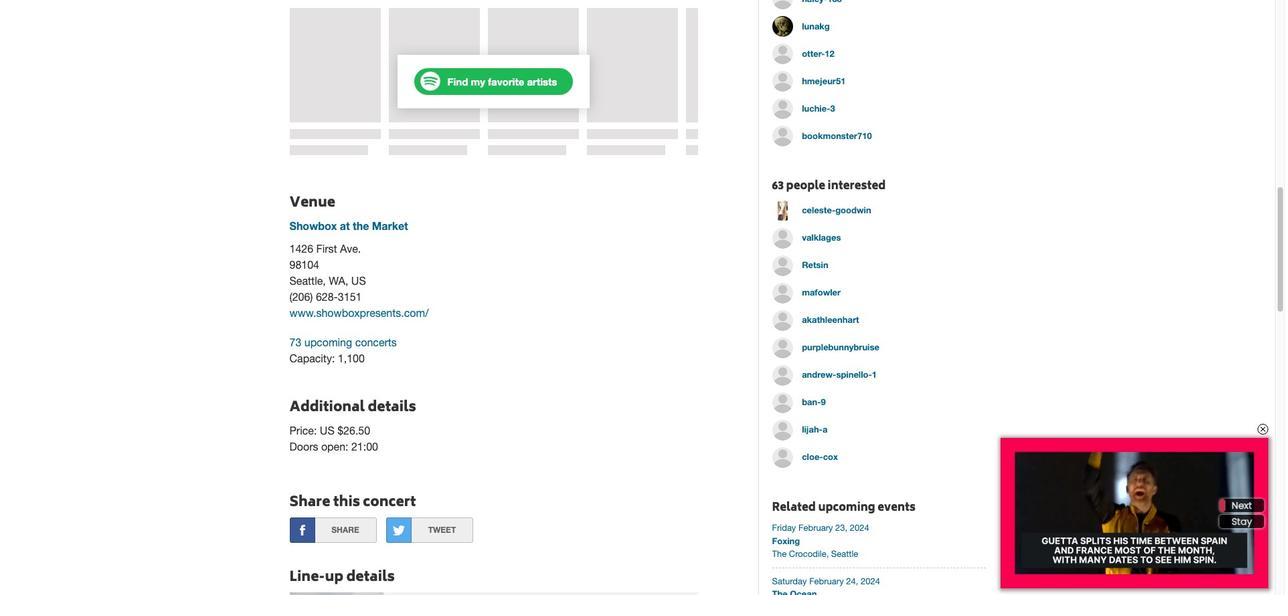 Task type: locate. For each thing, give the bounding box(es) containing it.
share up share "link"
[[290, 492, 330, 516]]

lunakg's profile image image
[[772, 16, 793, 37]]

details right up
[[346, 567, 395, 590]]

1 horizontal spatial upcoming
[[818, 499, 876, 518]]

details
[[368, 397, 416, 420], [346, 567, 395, 590]]

otter-12 link
[[772, 43, 835, 64]]

upcoming up 23,
[[818, 499, 876, 518]]

foxing
[[772, 536, 800, 547]]

valklages's profile image image
[[772, 228, 793, 249]]

line-
[[290, 567, 325, 590]]

a
[[823, 425, 828, 435]]

saturday february 24, 2024
[[772, 577, 880, 587]]

us $26.50
[[320, 425, 370, 437]]

saturday february 24, 2024 link
[[772, 577, 986, 596]]

cox
[[823, 452, 838, 463]]

related
[[772, 499, 816, 518]]

2024 right 23,
[[850, 524, 869, 534]]

0 vertical spatial upcoming
[[304, 337, 352, 349]]

2024 right 24,
[[861, 577, 880, 587]]

upcoming up capacity:
[[304, 337, 352, 349]]

next
[[1232, 499, 1252, 512]]

tweet link
[[386, 518, 473, 544]]

retsin
[[802, 260, 829, 271]]

price:
[[290, 425, 317, 437]]

celeste-
[[802, 205, 836, 216]]

find my favorite artists link
[[414, 68, 573, 95]]

my
[[471, 75, 485, 87]]

mafowler
[[802, 287, 841, 298]]

ban-9
[[802, 397, 826, 408]]

share inside "link"
[[332, 526, 359, 536]]

people
[[786, 177, 826, 196]]

showbox at the market link
[[290, 218, 698, 234]]

february inside friday february 23, 2024 foxing the crocodile, seattle
[[799, 524, 833, 534]]

0 horizontal spatial upcoming
[[304, 337, 352, 349]]

interested
[[828, 177, 886, 196]]

hmejeur51 link
[[772, 71, 846, 92]]

celeste-goodwin link
[[772, 201, 871, 221]]

share for share
[[332, 526, 359, 536]]

celeste-goodwin
[[802, 205, 871, 216]]

venue
[[290, 192, 335, 216]]

1 vertical spatial february
[[810, 577, 844, 587]]

www.showboxpresents.com/ link
[[290, 305, 430, 321]]

artists
[[527, 75, 557, 87]]

songkick
[[1008, 443, 1047, 456]]

73 upcoming concerts link
[[290, 335, 698, 351]]

details up 21:00
[[368, 397, 416, 420]]

crocodile,
[[789, 550, 829, 560]]

upcoming for related
[[818, 499, 876, 518]]

2024 inside friday february 23, 2024 foxing the crocodile, seattle
[[850, 524, 869, 534]]

february left 23,
[[799, 524, 833, 534]]

the
[[772, 550, 787, 560]]

open:
[[321, 441, 348, 453]]

0 horizontal spatial share
[[290, 492, 330, 516]]

february for saturday february 24, 2024
[[810, 577, 844, 587]]

8.8m
[[1024, 459, 1043, 471]]

songkick top 5 electronic ep13
[[1008, 443, 1137, 456]]

february left 24,
[[810, 577, 844, 587]]

top
[[1049, 443, 1064, 456]]

1 vertical spatial share
[[332, 526, 359, 536]]

related upcoming events
[[772, 499, 916, 518]]

upcoming
[[304, 337, 352, 349], [818, 499, 876, 518]]

doors
[[290, 441, 318, 453]]

98104
[[290, 259, 319, 271]]

wa,
[[329, 275, 348, 287]]

0 vertical spatial share
[[290, 492, 330, 516]]

up
[[325, 567, 344, 590]]

1426
[[290, 243, 313, 255]]

upcoming for 73
[[304, 337, 352, 349]]

2024
[[850, 524, 869, 534], [861, 577, 880, 587]]

cloe-
[[802, 452, 823, 463]]

mafowler link
[[772, 283, 841, 304]]

1 horizontal spatial share
[[332, 526, 359, 536]]

bookmonster710
[[802, 130, 872, 141]]

1 vertical spatial upcoming
[[818, 499, 876, 518]]

share
[[290, 492, 330, 516], [332, 526, 359, 536]]

share down this
[[332, 526, 359, 536]]

luchie-3's profile image image
[[772, 98, 793, 119]]

celeste-goodwin's profile image image
[[772, 201, 793, 221]]

ep13
[[1119, 443, 1137, 456]]

cloe-cox
[[802, 452, 838, 463]]

share this concert
[[290, 492, 416, 516]]

luchie-3
[[802, 103, 835, 114]]

www.showboxpresents.com/
[[290, 307, 429, 319]]

ave.
[[340, 243, 361, 255]]

february
[[799, 524, 833, 534], [810, 577, 844, 587]]

0 vertical spatial details
[[368, 397, 416, 420]]

details inside additional details price: us $26.50 doors open: 21:00
[[368, 397, 416, 420]]

purplebunnybruise's profile image image
[[772, 338, 793, 359]]

valklages
[[802, 233, 841, 243]]

1 vertical spatial 2024
[[861, 577, 880, 587]]

seattle,
[[290, 275, 326, 287]]

upcoming inside 73 upcoming concerts capacity:         1,100
[[304, 337, 352, 349]]

0 vertical spatial 2024
[[850, 524, 869, 534]]

12
[[825, 48, 835, 59]]

market
[[372, 220, 408, 232]]

63 people interested
[[772, 177, 886, 196]]

saturday
[[772, 577, 807, 587]]

0 vertical spatial february
[[799, 524, 833, 534]]

retsin's profile image image
[[772, 255, 793, 276]]



Task type: describe. For each thing, give the bounding box(es) containing it.
73 upcoming concerts capacity:         1,100
[[290, 337, 397, 365]]

additional details price: us $26.50 doors open: 21:00
[[290, 397, 416, 453]]

akathleenhart link
[[772, 310, 859, 331]]

find
[[448, 75, 468, 87]]

hmejeur51
[[802, 75, 846, 86]]

cloe-cox link
[[772, 448, 838, 468]]

additional
[[290, 397, 365, 420]]

mafowler's profile image image
[[772, 283, 793, 304]]

1 vertical spatial details
[[346, 567, 395, 590]]

lijah-a
[[802, 425, 828, 435]]

this
[[333, 492, 360, 516]]

1
[[872, 370, 877, 381]]

bookmonster710 link
[[772, 126, 872, 146]]

next stay
[[1232, 499, 1253, 529]]

cloe-cox's profile image image
[[772, 448, 793, 468]]

(206)
[[290, 291, 313, 303]]

2024 for saturday february 24, 2024
[[861, 577, 880, 587]]

capacity:
[[290, 353, 335, 365]]

otter-12's profile image image
[[772, 43, 793, 64]]

line-up details
[[290, 567, 395, 590]]

lijah-a link
[[772, 420, 828, 441]]

share for share this concert
[[290, 492, 330, 516]]

9
[[821, 397, 826, 408]]

23,
[[836, 524, 848, 534]]

february for friday february 23, 2024 foxing the crocodile, seattle
[[799, 524, 833, 534]]

friday february 23, 2024 foxing the crocodile, seattle
[[772, 524, 869, 560]]

tweet
[[428, 526, 456, 536]]

3
[[830, 103, 835, 114]]

seattle
[[831, 550, 859, 560]]

first
[[316, 243, 337, 255]]

purplebunnybruise
[[802, 342, 880, 353]]

lunakg link
[[772, 16, 830, 37]]

24,
[[846, 577, 859, 587]]

stay
[[1232, 515, 1253, 529]]

lijah-a's profile image image
[[772, 420, 793, 441]]

slaughter beach, dog live. image
[[290, 593, 383, 596]]

electronic
[[1074, 443, 1117, 456]]

1426 first ave. 98104 seattle, wa, us (206) 628-3151 www.showboxpresents.com/
[[290, 243, 429, 319]]

concerts
[[355, 337, 397, 349]]

friday
[[772, 524, 796, 534]]

spinello-
[[836, 370, 872, 381]]

1,100
[[338, 353, 365, 365]]

share link
[[290, 518, 377, 544]]

73
[[290, 337, 301, 349]]

andrew-spinello-1's profile image image
[[772, 365, 793, 386]]

showbox at the market
[[290, 220, 408, 232]]

ban-9 link
[[772, 393, 826, 413]]

ban-
[[802, 397, 821, 408]]

bookmonster710's profile image image
[[772, 126, 793, 146]]

628-
[[316, 291, 338, 303]]

akathleenhart's profile image image
[[772, 310, 793, 331]]

21:00
[[351, 441, 378, 453]]

620
[[1073, 459, 1087, 471]]

andrew-spinello-1
[[802, 370, 877, 381]]

akathleenhart
[[802, 315, 859, 326]]

retsin link
[[772, 255, 829, 276]]

at
[[340, 220, 350, 232]]

goodwin
[[836, 205, 871, 216]]

hmejeur51's profile image image
[[772, 71, 793, 92]]

5
[[1066, 443, 1072, 456]]

us
[[351, 275, 366, 287]]

events
[[878, 499, 916, 518]]

favorite
[[488, 75, 524, 87]]

showbox
[[290, 220, 337, 232]]

the
[[353, 220, 369, 232]]

ban-9's profile image image
[[772, 393, 793, 413]]

2024 for friday february 23, 2024 foxing the crocodile, seattle
[[850, 524, 869, 534]]

find my favorite artists
[[448, 75, 557, 87]]

lijah-
[[802, 425, 823, 435]]

lunakg
[[802, 20, 830, 31]]

3151
[[338, 291, 362, 303]]

concert
[[363, 492, 416, 516]]

otter-
[[802, 48, 825, 59]]

andrew-spinello-1 link
[[772, 365, 877, 386]]

purplebunnybruise link
[[772, 338, 880, 359]]

63
[[772, 177, 784, 196]]

andrew-
[[802, 370, 836, 381]]



Task type: vqa. For each thing, say whether or not it's contained in the screenshot.
Joe SD Friday 5 April 2024 4:00 PM PDT
no



